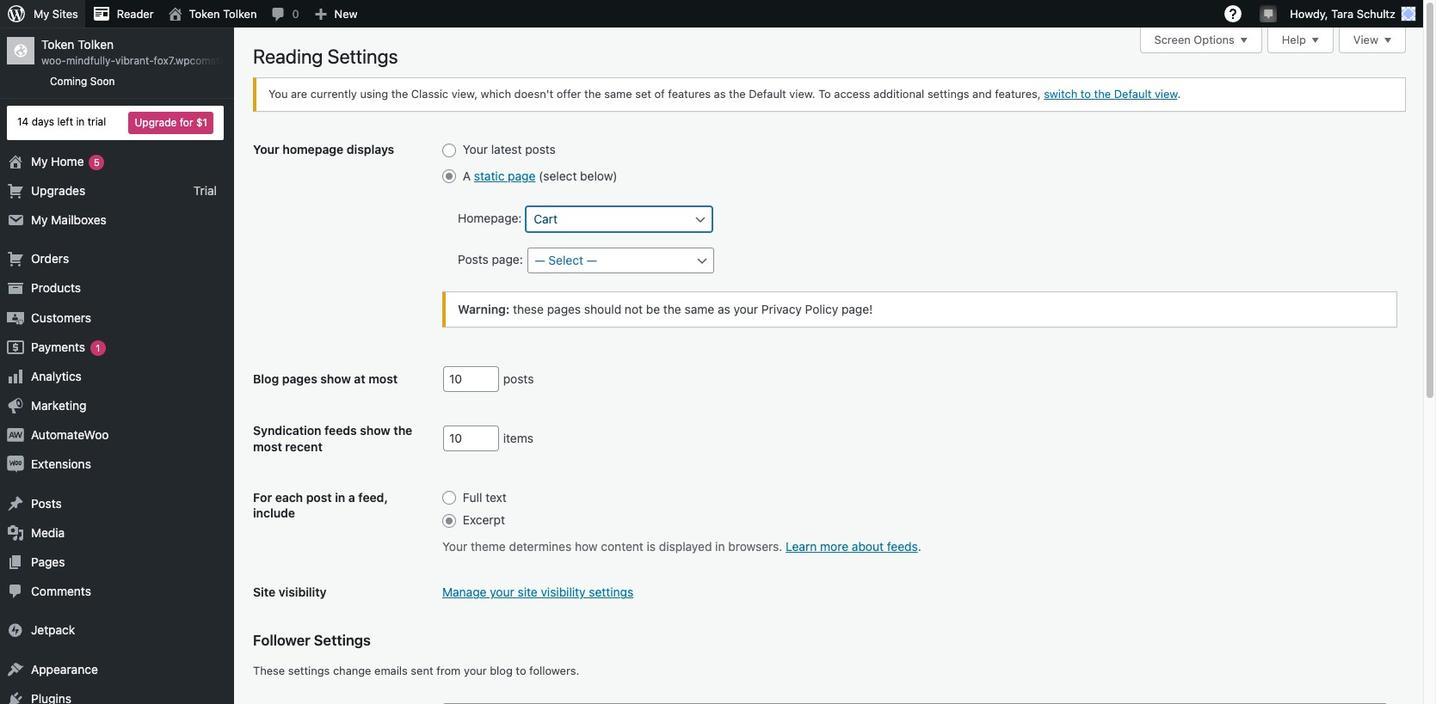 Task type: locate. For each thing, give the bounding box(es) containing it.
default
[[749, 87, 787, 101], [1114, 87, 1152, 101]]

my inside my mailboxes link
[[31, 213, 48, 227]]

tolken left 0 "link"
[[223, 7, 257, 21]]

the inside the syndication feeds show the most recent
[[394, 424, 413, 438]]

0 horizontal spatial feeds
[[325, 424, 357, 438]]

None radio
[[442, 514, 456, 528]]

0 horizontal spatial settings
[[288, 664, 330, 678]]

my sites
[[34, 7, 78, 21]]

my home 5
[[31, 154, 100, 168]]

show for feeds
[[360, 424, 391, 438]]

below)
[[580, 169, 618, 183]]

0 vertical spatial pages
[[547, 302, 581, 317]]

1 horizontal spatial token
[[189, 7, 220, 21]]

in right left
[[76, 115, 85, 128]]

feed,
[[358, 490, 388, 505]]

1 vertical spatial to
[[516, 664, 526, 678]]

most inside the syndication feeds show the most recent
[[253, 440, 282, 455]]

upgrades
[[31, 183, 85, 198]]

jetpack link
[[0, 617, 234, 646]]

not
[[625, 302, 643, 317]]

left
[[57, 115, 73, 128]]

0 horizontal spatial default
[[749, 87, 787, 101]]

token inside token tolken woo-mindfully-vibrant-fox7.wpcomstaging.com coming soon
[[41, 37, 74, 52]]

your left privacy
[[734, 302, 758, 317]]

you are currently using the classic view, which doesn't offer the same set of features as the default view. to access additional settings and features, switch to the default view .
[[269, 87, 1181, 101]]

most for blog pages show at most
[[369, 372, 398, 387]]

my left home
[[31, 154, 48, 168]]

comments
[[31, 585, 91, 599]]

0 horizontal spatial most
[[253, 440, 282, 455]]

in for trial
[[76, 115, 85, 128]]

is
[[647, 540, 656, 554]]

0 horizontal spatial same
[[604, 87, 632, 101]]

site visibility
[[253, 586, 327, 600]]

feeds
[[325, 424, 357, 438], [887, 540, 918, 554]]

to
[[1081, 87, 1091, 101], [516, 664, 526, 678]]

media link
[[0, 519, 234, 548]]

be
[[646, 302, 660, 317]]

0 vertical spatial tolken
[[223, 7, 257, 21]]

doesn't
[[514, 87, 554, 101]]

2 horizontal spatial your
[[734, 302, 758, 317]]

0 vertical spatial feeds
[[325, 424, 357, 438]]

post
[[306, 490, 332, 505]]

show down at
[[360, 424, 391, 438]]

1 vertical spatial as
[[718, 302, 731, 317]]

to right switch
[[1081, 87, 1091, 101]]

0 vertical spatial settings
[[928, 87, 970, 101]]

0 horizontal spatial show
[[321, 372, 351, 387]]

2 vertical spatial in
[[715, 540, 725, 554]]

the right offer
[[585, 87, 601, 101]]

upgrade for $1 button
[[129, 112, 213, 134]]

. right about
[[918, 540, 922, 554]]

most
[[369, 372, 398, 387], [253, 440, 282, 455]]

days
[[32, 115, 54, 128]]

schultz
[[1357, 7, 1396, 21]]

0 vertical spatial as
[[714, 87, 726, 101]]

1 vertical spatial settings
[[589, 586, 634, 600]]

1 vertical spatial my
[[31, 154, 48, 168]]

0 horizontal spatial .
[[918, 540, 922, 554]]

learn more about feeds link
[[786, 540, 918, 554]]

show for pages
[[321, 372, 351, 387]]

in inside navigation
[[76, 115, 85, 128]]

1 vertical spatial feeds
[[887, 540, 918, 554]]

1 horizontal spatial default
[[1114, 87, 1152, 101]]

marketing link
[[0, 392, 234, 421]]

1 vertical spatial token
[[41, 37, 74, 52]]

manage your site visibility settings link
[[442, 586, 634, 600]]

0 vertical spatial your
[[734, 302, 758, 317]]

my down upgrades
[[31, 213, 48, 227]]

0 horizontal spatial tolken
[[78, 37, 114, 52]]

same left "set"
[[604, 87, 632, 101]]

most down the syndication
[[253, 440, 282, 455]]

0 vertical spatial posts
[[458, 252, 489, 267]]

reader link
[[85, 0, 161, 28]]

in right displayed
[[715, 540, 725, 554]]

default left 'view'
[[1114, 87, 1152, 101]]

switch to the default view link
[[1044, 87, 1178, 101]]

token for token tolken
[[189, 7, 220, 21]]

. down screen
[[1178, 87, 1181, 101]]

1 horizontal spatial same
[[685, 302, 715, 317]]

posts right 'blog pages show at most' "number field"
[[500, 372, 534, 386]]

1 horizontal spatial your
[[490, 586, 515, 600]]

new
[[335, 7, 358, 21]]

1 horizontal spatial posts
[[458, 252, 489, 267]]

the left syndication feeds show the most recent number field
[[394, 424, 413, 438]]

2 default from the left
[[1114, 87, 1152, 101]]

0 vertical spatial to
[[1081, 87, 1091, 101]]

1 default from the left
[[749, 87, 787, 101]]

automatewoo link
[[0, 421, 234, 451]]

privacy
[[762, 302, 802, 317]]

in left a
[[335, 490, 345, 505]]

posts up a static page (select below)
[[525, 142, 556, 157]]

feeds right about
[[887, 540, 918, 554]]

your left homepage
[[253, 142, 279, 157]]

warning: these pages should not be the same as your privacy policy page!
[[458, 302, 873, 317]]

classic
[[411, 87, 449, 101]]

settings left and
[[928, 87, 970, 101]]

my for my sites
[[34, 7, 49, 21]]

1 horizontal spatial tolken
[[223, 7, 257, 21]]

visibility
[[279, 586, 327, 600], [541, 586, 586, 600]]

posts for posts
[[31, 496, 62, 511]]

tolken up mindfully-
[[78, 37, 114, 52]]

the right be
[[664, 302, 682, 317]]

mindfully-
[[66, 54, 115, 67]]

0 vertical spatial most
[[369, 372, 398, 387]]

your left blog
[[464, 664, 487, 678]]

to
[[819, 87, 831, 101]]

marketing
[[31, 399, 86, 413]]

these settings change emails sent from your blog to followers.
[[253, 664, 579, 678]]

the right switch
[[1095, 87, 1111, 101]]

default left "view."
[[749, 87, 787, 101]]

in inside the for each post in a feed, include
[[335, 490, 345, 505]]

show inside the syndication feeds show the most recent
[[360, 424, 391, 438]]

blog
[[253, 372, 279, 387]]

your up a
[[463, 142, 488, 157]]

howdy, tara schultz
[[1291, 7, 1396, 21]]

feeds right the syndication
[[325, 424, 357, 438]]

1 horizontal spatial visibility
[[541, 586, 586, 600]]

settings down follower settings
[[288, 664, 330, 678]]

in
[[76, 115, 85, 128], [335, 490, 345, 505], [715, 540, 725, 554]]

token for token tolken woo-mindfully-vibrant-fox7.wpcomstaging.com coming soon
[[41, 37, 74, 52]]

same right be
[[685, 302, 715, 317]]

show left at
[[321, 372, 351, 387]]

0 horizontal spatial posts
[[31, 496, 62, 511]]

my inside my sites link
[[34, 7, 49, 21]]

Blog pages show at most number field
[[443, 367, 499, 392]]

0 vertical spatial in
[[76, 115, 85, 128]]

1 horizontal spatial .
[[1178, 87, 1181, 101]]

0 vertical spatial settings
[[328, 45, 398, 68]]

as left privacy
[[718, 302, 731, 317]]

trial
[[88, 115, 106, 128]]

0 vertical spatial token
[[189, 7, 220, 21]]

view
[[1354, 33, 1379, 47]]

for
[[180, 116, 193, 129]]

tolken inside token tolken woo-mindfully-vibrant-fox7.wpcomstaging.com coming soon
[[78, 37, 114, 52]]

1 horizontal spatial show
[[360, 424, 391, 438]]

my for my mailboxes
[[31, 213, 48, 227]]

pages right blog
[[282, 372, 317, 387]]

posts left page:
[[458, 252, 489, 267]]

1 vertical spatial tolken
[[78, 37, 114, 52]]

your left site
[[490, 586, 515, 600]]

upgrade
[[135, 116, 177, 129]]

posts inside main menu navigation
[[31, 496, 62, 511]]

0 horizontal spatial visibility
[[279, 586, 327, 600]]

your theme determines how content is displayed in browsers. learn more about feeds .
[[442, 540, 922, 554]]

.
[[1178, 87, 1181, 101], [918, 540, 922, 554]]

features
[[668, 87, 711, 101]]

1
[[96, 342, 100, 354]]

manage
[[442, 586, 487, 600]]

products
[[31, 281, 81, 296]]

blog
[[490, 664, 513, 678]]

using
[[360, 87, 388, 101]]

to right blog
[[516, 664, 526, 678]]

your left theme
[[442, 540, 468, 554]]

1 vertical spatial your
[[490, 586, 515, 600]]

0 horizontal spatial pages
[[282, 372, 317, 387]]

options
[[1194, 33, 1235, 47]]

pages
[[547, 302, 581, 317], [282, 372, 317, 387]]

tolken inside token tolken "link"
[[223, 7, 257, 21]]

latest
[[491, 142, 522, 157]]

the right using
[[391, 87, 408, 101]]

same
[[604, 87, 632, 101], [685, 302, 715, 317]]

your
[[253, 142, 279, 157], [463, 142, 488, 157], [442, 540, 468, 554]]

most right at
[[369, 372, 398, 387]]

0 vertical spatial my
[[34, 7, 49, 21]]

1 vertical spatial show
[[360, 424, 391, 438]]

my left sites
[[34, 7, 49, 21]]

settings up 'change'
[[314, 632, 371, 649]]

payments
[[31, 340, 85, 354]]

1 horizontal spatial feeds
[[887, 540, 918, 554]]

token inside "link"
[[189, 7, 220, 21]]

more
[[820, 540, 849, 554]]

1 horizontal spatial most
[[369, 372, 398, 387]]

help
[[1282, 33, 1306, 47]]

token up woo-
[[41, 37, 74, 52]]

howdy,
[[1291, 7, 1329, 21]]

2 vertical spatial my
[[31, 213, 48, 227]]

0
[[292, 7, 299, 21]]

settings up using
[[328, 45, 398, 68]]

mailboxes
[[51, 213, 107, 227]]

most for syndication feeds show the most recent
[[253, 440, 282, 455]]

of
[[655, 87, 665, 101]]

feeds inside the syndication feeds show the most recent
[[325, 424, 357, 438]]

settings down "content"
[[589, 586, 634, 600]]

2 vertical spatial your
[[464, 664, 487, 678]]

0 horizontal spatial token
[[41, 37, 74, 52]]

posts up media
[[31, 496, 62, 511]]

0 horizontal spatial your
[[464, 664, 487, 678]]

tolken
[[223, 7, 257, 21], [78, 37, 114, 52]]

as right features
[[714, 87, 726, 101]]

trial
[[194, 183, 217, 198]]

manage your site visibility settings
[[442, 586, 634, 600]]

pages right these
[[547, 302, 581, 317]]

1 vertical spatial most
[[253, 440, 282, 455]]

1 vertical spatial in
[[335, 490, 345, 505]]

1 vertical spatial posts
[[31, 496, 62, 511]]

1 horizontal spatial settings
[[589, 586, 634, 600]]

0 link
[[264, 0, 306, 28]]

1 vertical spatial settings
[[314, 632, 371, 649]]

upgrade for $1
[[135, 116, 207, 129]]

reading settings
[[253, 45, 398, 68]]

None radio
[[442, 143, 456, 157], [442, 170, 456, 184], [442, 491, 456, 505], [442, 143, 456, 157], [442, 170, 456, 184], [442, 491, 456, 505]]

1 horizontal spatial in
[[335, 490, 345, 505]]

0 horizontal spatial in
[[76, 115, 85, 128]]

0 vertical spatial show
[[321, 372, 351, 387]]

new link
[[306, 0, 365, 28]]

token up fox7.wpcomstaging.com
[[189, 7, 220, 21]]

0 vertical spatial posts
[[525, 142, 556, 157]]

syndication feeds show the most recent
[[253, 424, 413, 455]]

token tolken woo-mindfully-vibrant-fox7.wpcomstaging.com coming soon
[[41, 37, 270, 88]]



Task type: describe. For each thing, give the bounding box(es) containing it.
for each post in a feed, include
[[253, 490, 388, 521]]

determines
[[509, 540, 572, 554]]

from
[[437, 664, 461, 678]]

displays
[[347, 142, 394, 157]]

notification image
[[1262, 6, 1276, 20]]

settings for reading settings
[[328, 45, 398, 68]]

sites
[[52, 7, 78, 21]]

automatewoo
[[31, 428, 109, 443]]

token tolken link
[[161, 0, 264, 28]]

posts page:
[[458, 252, 526, 267]]

1 vertical spatial same
[[685, 302, 715, 317]]

0 vertical spatial .
[[1178, 87, 1181, 101]]

analytics link
[[0, 362, 234, 392]]

orders link
[[0, 245, 234, 274]]

displayed
[[659, 540, 712, 554]]

coming
[[50, 75, 87, 88]]

warning:
[[458, 302, 510, 317]]

emails
[[374, 664, 408, 678]]

change
[[333, 664, 371, 678]]

for
[[253, 490, 272, 505]]

1 vertical spatial posts
[[500, 372, 534, 386]]

policy
[[805, 302, 839, 317]]

toolbar navigation
[[0, 0, 1424, 31]]

syndication
[[253, 424, 322, 438]]

2 horizontal spatial in
[[715, 540, 725, 554]]

Syndication feeds show the most recent number field
[[443, 426, 499, 452]]

features,
[[995, 87, 1041, 101]]

my for my home 5
[[31, 154, 48, 168]]

14 days left in trial
[[17, 115, 106, 128]]

site
[[253, 586, 276, 600]]

your latest posts
[[460, 142, 556, 157]]

screen options button
[[1140, 28, 1263, 53]]

learn
[[786, 540, 817, 554]]

your for your homepage displays
[[253, 142, 279, 157]]

theme
[[471, 540, 506, 554]]

browsers.
[[728, 540, 783, 554]]

main menu navigation
[[0, 28, 270, 705]]

customers
[[31, 310, 91, 325]]

customers link
[[0, 303, 234, 333]]

homepage
[[283, 142, 344, 157]]

extensions
[[31, 457, 91, 472]]

include
[[253, 506, 295, 521]]

a
[[349, 490, 355, 505]]

which
[[481, 87, 511, 101]]

comments link
[[0, 578, 234, 607]]

a
[[463, 169, 471, 183]]

static
[[474, 169, 505, 183]]

access
[[834, 87, 871, 101]]

items
[[500, 432, 534, 446]]

appearance link
[[0, 656, 234, 685]]

static page link
[[474, 169, 536, 183]]

pages link
[[0, 548, 234, 578]]

orders
[[31, 251, 69, 266]]

tolken for token tolken woo-mindfully-vibrant-fox7.wpcomstaging.com coming soon
[[78, 37, 114, 52]]

posts for posts page:
[[458, 252, 489, 267]]

are
[[291, 87, 307, 101]]

blog pages show at most
[[253, 372, 398, 387]]

1 vertical spatial pages
[[282, 372, 317, 387]]

view button
[[1339, 28, 1406, 53]]

soon
[[90, 75, 115, 88]]

appearance
[[31, 662, 98, 677]]

settings for follower settings
[[314, 632, 371, 649]]

1 horizontal spatial pages
[[547, 302, 581, 317]]

0 vertical spatial same
[[604, 87, 632, 101]]

reading
[[253, 45, 323, 68]]

and
[[973, 87, 992, 101]]

14
[[17, 115, 29, 128]]

2 horizontal spatial settings
[[928, 87, 970, 101]]

home
[[51, 154, 84, 168]]

extensions link
[[0, 451, 234, 480]]

how
[[575, 540, 598, 554]]

products link
[[0, 274, 234, 303]]

help button
[[1268, 28, 1334, 53]]

1 vertical spatial .
[[918, 540, 922, 554]]

your for your latest posts
[[463, 142, 488, 157]]

recent
[[285, 440, 323, 455]]

about
[[852, 540, 884, 554]]

media
[[31, 526, 65, 540]]

in for a
[[335, 490, 345, 505]]

the right features
[[729, 87, 746, 101]]

pages
[[31, 555, 65, 570]]

tolken for token tolken
[[223, 7, 257, 21]]

set
[[635, 87, 652, 101]]

my mailboxes
[[31, 213, 107, 227]]

1 horizontal spatial to
[[1081, 87, 1091, 101]]

site
[[518, 586, 538, 600]]

follower settings
[[253, 632, 371, 649]]

fox7.wpcomstaging.com
[[154, 54, 270, 67]]

screen options
[[1155, 33, 1235, 47]]

0 horizontal spatial to
[[516, 664, 526, 678]]

view
[[1155, 87, 1178, 101]]

2 vertical spatial settings
[[288, 664, 330, 678]]

2 visibility from the left
[[541, 586, 586, 600]]

1 visibility from the left
[[279, 586, 327, 600]]

switch
[[1044, 87, 1078, 101]]

jetpack
[[31, 624, 75, 638]]

view,
[[452, 87, 478, 101]]

a static page (select below)
[[460, 169, 618, 183]]

token tolken
[[189, 7, 257, 21]]

offer
[[557, 87, 581, 101]]

my sites link
[[0, 0, 85, 28]]

each
[[275, 490, 303, 505]]

content
[[601, 540, 644, 554]]



Task type: vqa. For each thing, say whether or not it's contained in the screenshot.


